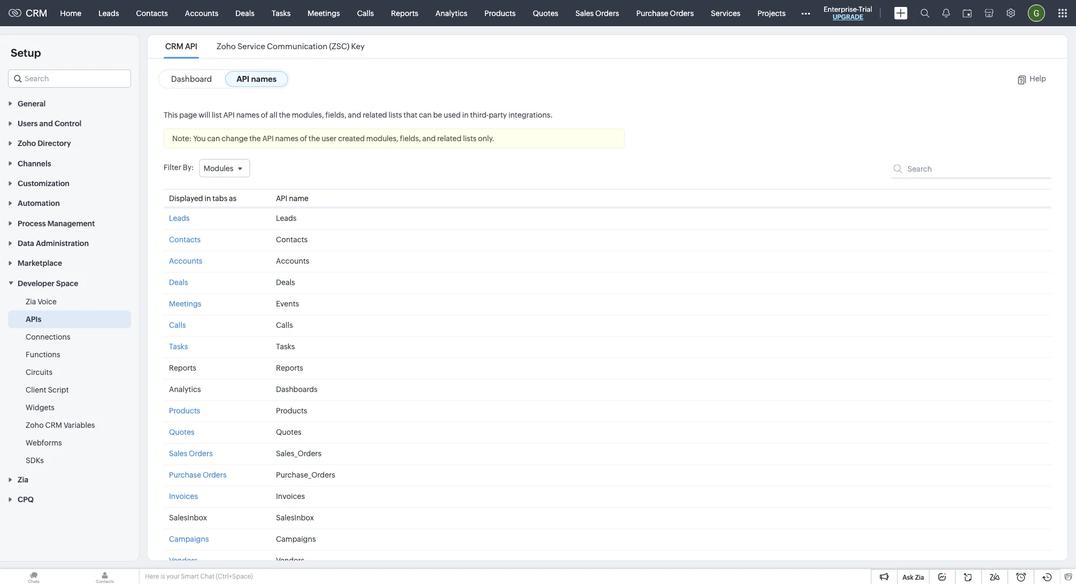 Task type: describe. For each thing, give the bounding box(es) containing it.
help
[[1030, 74, 1046, 83]]

webforms
[[26, 438, 62, 447]]

all
[[270, 110, 277, 119]]

space
[[56, 279, 78, 287]]

0 horizontal spatial sales
[[169, 449, 187, 457]]

Other Modules field
[[794, 5, 817, 22]]

enterprise-
[[824, 5, 859, 13]]

0 vertical spatial of
[[261, 110, 268, 119]]

0 vertical spatial meetings
[[308, 9, 340, 17]]

reports link
[[383, 0, 427, 26]]

Search text field
[[9, 70, 130, 87]]

api right list
[[223, 110, 235, 119]]

dashboards
[[276, 385, 318, 393]]

0 vertical spatial tasks link
[[263, 0, 299, 26]]

0 horizontal spatial the
[[249, 134, 261, 143]]

apis
[[26, 315, 41, 323]]

1 horizontal spatial can
[[419, 110, 432, 119]]

the for names
[[309, 134, 320, 143]]

integrations.
[[508, 110, 553, 119]]

1 horizontal spatial of
[[300, 134, 307, 143]]

0 horizontal spatial leads
[[98, 9, 119, 17]]

you
[[193, 134, 206, 143]]

automation button
[[0, 193, 139, 213]]

0 horizontal spatial in
[[205, 194, 211, 202]]

1 vertical spatial tasks link
[[169, 342, 188, 350]]

events
[[276, 299, 299, 308]]

third-
[[470, 110, 489, 119]]

Modules field
[[199, 159, 250, 177]]

0 horizontal spatial calls link
[[169, 320, 186, 329]]

1 vertical spatial analytics
[[169, 385, 201, 393]]

1 vertical spatial accounts link
[[169, 256, 202, 265]]

0 vertical spatial in
[[462, 110, 469, 119]]

here
[[145, 573, 159, 580]]

reports inside reports link
[[391, 9, 418, 17]]

displayed in tabs as
[[169, 194, 237, 202]]

this
[[164, 110, 178, 119]]

1 horizontal spatial products
[[276, 406, 307, 414]]

note:
[[172, 134, 192, 143]]

home link
[[52, 0, 90, 26]]

chat
[[200, 573, 215, 580]]

sales_orders
[[276, 449, 321, 457]]

1 vertical spatial related
[[437, 134, 461, 143]]

enterprise-trial upgrade
[[824, 5, 872, 21]]

1 vertical spatial fields,
[[400, 134, 421, 143]]

developer space
[[18, 279, 78, 287]]

api down all
[[262, 134, 274, 143]]

2 horizontal spatial quotes
[[533, 9, 558, 17]]

1 horizontal spatial sales orders
[[575, 9, 619, 17]]

your
[[166, 573, 180, 580]]

here is your smart chat (ctrl+space)
[[145, 573, 253, 580]]

services
[[711, 9, 740, 17]]

page
[[179, 110, 197, 119]]

developer space region
[[0, 293, 139, 469]]

filter by:
[[164, 163, 194, 171]]

management
[[47, 219, 95, 227]]

1 vertical spatial names
[[236, 110, 259, 119]]

automation
[[18, 199, 60, 208]]

api down service
[[236, 74, 249, 83]]

2 horizontal spatial and
[[422, 134, 436, 143]]

list containing crm api
[[156, 35, 374, 58]]

1 horizontal spatial deals
[[235, 9, 255, 17]]

zoho for zoho directory
[[18, 139, 36, 148]]

widgets
[[26, 403, 55, 411]]

circuits
[[26, 368, 52, 376]]

0 horizontal spatial reports
[[169, 363, 196, 372]]

1 vertical spatial purchase
[[169, 470, 201, 479]]

(zsc)
[[329, 42, 350, 51]]

2 horizontal spatial leads
[[276, 213, 297, 222]]

note: you can change the api names of the user created modules, fields, and related lists only.
[[172, 134, 494, 143]]

0 vertical spatial accounts link
[[176, 0, 227, 26]]

0 horizontal spatial leads link
[[90, 0, 128, 26]]

contacts image
[[71, 569, 139, 584]]

client
[[26, 385, 46, 394]]

1 vertical spatial purchase orders link
[[169, 470, 227, 479]]

customization
[[18, 179, 70, 188]]

1 horizontal spatial modules,
[[366, 134, 398, 143]]

0 horizontal spatial fields,
[[325, 110, 346, 119]]

zoho service communication (zsc) key link
[[215, 42, 366, 51]]

campaigns link
[[169, 534, 209, 543]]

service
[[237, 42, 265, 51]]

widgets link
[[26, 402, 55, 413]]

0 horizontal spatial quotes
[[169, 427, 195, 436]]

smart
[[181, 573, 199, 580]]

1 vertical spatial lists
[[463, 134, 476, 143]]

1 horizontal spatial meetings link
[[299, 0, 349, 26]]

0 horizontal spatial can
[[207, 134, 220, 143]]

0 horizontal spatial meetings
[[169, 299, 201, 308]]

sdks
[[26, 456, 44, 464]]

1 vertical spatial quotes link
[[169, 427, 195, 436]]

control
[[55, 119, 81, 128]]

signals element
[[936, 0, 956, 26]]

administration
[[36, 239, 89, 247]]

client script
[[26, 385, 69, 394]]

create menu image
[[894, 7, 908, 20]]

search element
[[914, 0, 936, 26]]

general button
[[0, 93, 139, 113]]

1 invoices from the left
[[169, 491, 198, 500]]

zia for zia
[[18, 475, 28, 484]]

developer
[[18, 279, 54, 287]]

chats image
[[0, 569, 67, 584]]

only.
[[478, 134, 494, 143]]

1 campaigns from the left
[[169, 534, 209, 543]]

displayed
[[169, 194, 203, 202]]

crm inside developer space region
[[45, 421, 62, 429]]

analytics link
[[427, 0, 476, 26]]

2 campaigns from the left
[[276, 534, 316, 543]]

0 vertical spatial sales orders link
[[567, 0, 628, 26]]

1 horizontal spatial reports
[[276, 363, 303, 372]]

user
[[322, 134, 337, 143]]

0 horizontal spatial products
[[169, 406, 200, 414]]

crm api
[[165, 42, 197, 51]]

0 horizontal spatial deals
[[169, 278, 188, 286]]

setup
[[11, 47, 41, 59]]

be
[[433, 110, 442, 119]]

marketplace
[[18, 259, 62, 267]]

directory
[[38, 139, 71, 148]]

zia for zia voice
[[26, 297, 36, 306]]

services link
[[702, 0, 749, 26]]

by:
[[183, 163, 194, 171]]

data
[[18, 239, 34, 247]]

filter
[[164, 163, 181, 171]]

1 horizontal spatial purchase
[[636, 9, 668, 17]]

invoices link
[[169, 491, 198, 500]]

marketplace button
[[0, 253, 139, 273]]

dashboard
[[171, 74, 212, 83]]

0 vertical spatial modules,
[[292, 110, 324, 119]]

sales inside sales orders link
[[575, 9, 594, 17]]

zoho for zoho crm variables
[[26, 421, 44, 429]]

profile element
[[1021, 0, 1051, 26]]

1 horizontal spatial leads
[[169, 213, 190, 222]]

users and control button
[[0, 113, 139, 133]]

(ctrl+space)
[[216, 573, 253, 580]]

modules
[[204, 164, 233, 172]]

crm for crm
[[26, 8, 47, 19]]

2 vendors from the left
[[276, 556, 305, 564]]

that
[[404, 110, 417, 119]]

is
[[160, 573, 165, 580]]

customization button
[[0, 173, 139, 193]]



Task type: locate. For each thing, give the bounding box(es) containing it.
zia voice
[[26, 297, 57, 306]]

0 horizontal spatial related
[[363, 110, 387, 119]]

names down all
[[275, 134, 298, 143]]

1 vertical spatial sales
[[169, 449, 187, 457]]

of left all
[[261, 110, 268, 119]]

the right all
[[279, 110, 290, 119]]

connections link
[[26, 331, 70, 342]]

0 horizontal spatial purchase orders link
[[169, 470, 227, 479]]

and up created
[[348, 110, 361, 119]]

apis link
[[26, 314, 41, 324]]

leads link right home
[[90, 0, 128, 26]]

1 horizontal spatial meetings
[[308, 9, 340, 17]]

1 horizontal spatial calls
[[276, 320, 293, 329]]

zoho inside dropdown button
[[18, 139, 36, 148]]

1 horizontal spatial vendors
[[276, 556, 305, 564]]

0 vertical spatial related
[[363, 110, 387, 119]]

0 vertical spatial can
[[419, 110, 432, 119]]

1 vertical spatial deals link
[[169, 278, 188, 286]]

1 vertical spatial contacts link
[[169, 235, 201, 243]]

0 horizontal spatial deals link
[[169, 278, 188, 286]]

1 horizontal spatial quotes
[[276, 427, 301, 436]]

2 horizontal spatial calls
[[357, 9, 374, 17]]

0 vertical spatial deals link
[[227, 0, 263, 26]]

0 vertical spatial purchase
[[636, 9, 668, 17]]

0 horizontal spatial calls
[[169, 320, 186, 329]]

analytics
[[435, 9, 467, 17], [169, 385, 201, 393]]

leads link
[[90, 0, 128, 26], [169, 213, 190, 222]]

the left user
[[309, 134, 320, 143]]

contacts link down the displayed
[[169, 235, 201, 243]]

1 horizontal spatial contacts
[[169, 235, 201, 243]]

salesinbox up campaigns link
[[169, 513, 207, 521]]

change
[[222, 134, 248, 143]]

tabs
[[212, 194, 227, 202]]

0 vertical spatial zoho
[[217, 42, 236, 51]]

1 horizontal spatial sales orders link
[[567, 0, 628, 26]]

created
[[338, 134, 365, 143]]

1 vertical spatial in
[[205, 194, 211, 202]]

and
[[348, 110, 361, 119], [39, 119, 53, 128], [422, 134, 436, 143]]

1 horizontal spatial campaigns
[[276, 534, 316, 543]]

Search text field
[[891, 159, 1051, 178]]

0 horizontal spatial quotes link
[[169, 427, 195, 436]]

contacts down the api name
[[276, 235, 308, 243]]

webforms link
[[26, 437, 62, 448]]

2 vertical spatial names
[[275, 134, 298, 143]]

1 horizontal spatial purchase orders
[[636, 9, 694, 17]]

crm up webforms link
[[45, 421, 62, 429]]

profile image
[[1028, 5, 1045, 22]]

zoho left service
[[217, 42, 236, 51]]

zia inside zia dropdown button
[[18, 475, 28, 484]]

1 vertical spatial modules,
[[366, 134, 398, 143]]

contacts link up crm api
[[128, 0, 176, 26]]

contacts
[[136, 9, 168, 17], [169, 235, 201, 243], [276, 235, 308, 243]]

1 horizontal spatial products link
[[476, 0, 524, 26]]

1 vertical spatial sales orders link
[[169, 449, 213, 457]]

cpq
[[18, 495, 34, 504]]

in
[[462, 110, 469, 119], [205, 194, 211, 202]]

and inside dropdown button
[[39, 119, 53, 128]]

api up dashboard
[[185, 42, 197, 51]]

0 vertical spatial leads link
[[90, 0, 128, 26]]

client script link
[[26, 384, 69, 395]]

leads
[[98, 9, 119, 17], [169, 213, 190, 222], [276, 213, 297, 222]]

list
[[156, 35, 374, 58]]

2 invoices from the left
[[276, 491, 305, 500]]

and down be
[[422, 134, 436, 143]]

will
[[199, 110, 210, 119]]

channels button
[[0, 153, 139, 173]]

2 horizontal spatial reports
[[391, 9, 418, 17]]

the for of
[[279, 110, 290, 119]]

calendar image
[[963, 9, 972, 17]]

as
[[229, 194, 237, 202]]

0 horizontal spatial purchase orders
[[169, 470, 227, 479]]

data administration button
[[0, 233, 139, 253]]

1 horizontal spatial tasks link
[[263, 0, 299, 26]]

in left tabs
[[205, 194, 211, 202]]

0 horizontal spatial tasks link
[[169, 342, 188, 350]]

0 horizontal spatial lists
[[389, 110, 402, 119]]

deals
[[235, 9, 255, 17], [169, 278, 188, 286], [276, 278, 295, 286]]

search image
[[920, 9, 930, 18]]

1 vertical spatial products link
[[169, 406, 200, 414]]

zoho down widgets link
[[26, 421, 44, 429]]

zoho service communication (zsc) key
[[217, 42, 365, 51]]

1 horizontal spatial deals link
[[227, 0, 263, 26]]

users
[[18, 119, 38, 128]]

names
[[251, 74, 277, 83], [236, 110, 259, 119], [275, 134, 298, 143]]

0 horizontal spatial vendors
[[169, 556, 198, 564]]

0 vertical spatial zia
[[26, 297, 36, 306]]

1 horizontal spatial quotes link
[[524, 0, 567, 26]]

zoho for zoho service communication (zsc) key
[[217, 42, 236, 51]]

projects
[[758, 9, 786, 17]]

0 horizontal spatial invoices
[[169, 491, 198, 500]]

ask
[[902, 574, 914, 581]]

lists left that at the left top of the page
[[389, 110, 402, 119]]

related down used at the left top of page
[[437, 134, 461, 143]]

key
[[351, 42, 365, 51]]

invoices down purchase_orders
[[276, 491, 305, 500]]

0 vertical spatial analytics
[[435, 9, 467, 17]]

process management
[[18, 219, 95, 227]]

process
[[18, 219, 46, 227]]

modules, up user
[[292, 110, 324, 119]]

communication
[[267, 42, 327, 51]]

contacts down the displayed
[[169, 235, 201, 243]]

trial
[[859, 5, 872, 13]]

names down service
[[251, 74, 277, 83]]

1 vertical spatial purchase orders
[[169, 470, 227, 479]]

modules, right created
[[366, 134, 398, 143]]

0 horizontal spatial salesinbox
[[169, 513, 207, 521]]

2 vertical spatial zia
[[915, 574, 924, 581]]

0 horizontal spatial of
[[261, 110, 268, 119]]

2 horizontal spatial contacts
[[276, 235, 308, 243]]

0 horizontal spatial purchase
[[169, 470, 201, 479]]

purchase
[[636, 9, 668, 17], [169, 470, 201, 479]]

1 vertical spatial crm
[[165, 42, 183, 51]]

the right change
[[249, 134, 261, 143]]

0 horizontal spatial modules,
[[292, 110, 324, 119]]

leads link down the displayed
[[169, 213, 190, 222]]

api names link
[[225, 71, 288, 87]]

zoho crm variables
[[26, 421, 95, 429]]

voice
[[38, 297, 57, 306]]

zia left voice
[[26, 297, 36, 306]]

0 horizontal spatial and
[[39, 119, 53, 128]]

0 vertical spatial sales orders
[[575, 9, 619, 17]]

1 horizontal spatial analytics
[[435, 9, 467, 17]]

2 horizontal spatial deals
[[276, 278, 295, 286]]

ask zia
[[902, 574, 924, 581]]

contacts link
[[128, 0, 176, 26], [169, 235, 201, 243]]

0 horizontal spatial contacts
[[136, 9, 168, 17]]

1 horizontal spatial in
[[462, 110, 469, 119]]

general
[[18, 99, 46, 108]]

1 vertical spatial meetings
[[169, 299, 201, 308]]

related up created
[[363, 110, 387, 119]]

functions link
[[26, 349, 60, 360]]

0 vertical spatial fields,
[[325, 110, 346, 119]]

0 vertical spatial purchase orders
[[636, 9, 694, 17]]

crm link
[[9, 8, 47, 19]]

sdks link
[[26, 455, 44, 465]]

zia right ask
[[915, 574, 924, 581]]

cpq button
[[0, 489, 139, 509]]

can
[[419, 110, 432, 119], [207, 134, 220, 143]]

users and control
[[18, 119, 81, 128]]

2 salesinbox from the left
[[276, 513, 314, 521]]

api names
[[236, 74, 277, 83]]

1 horizontal spatial leads link
[[169, 213, 190, 222]]

1 horizontal spatial calls link
[[349, 0, 383, 26]]

channels
[[18, 159, 51, 168]]

this page will list api names of all the modules, fields, and related lists that can be used in third-party integrations.
[[164, 110, 553, 119]]

names left all
[[236, 110, 259, 119]]

can right you
[[207, 134, 220, 143]]

meetings link
[[299, 0, 349, 26], [169, 299, 201, 308]]

of
[[261, 110, 268, 119], [300, 134, 307, 143]]

1 vertical spatial of
[[300, 134, 307, 143]]

0 vertical spatial names
[[251, 74, 277, 83]]

zia inside developer space region
[[26, 297, 36, 306]]

0 vertical spatial contacts link
[[128, 0, 176, 26]]

purchase_orders
[[276, 470, 335, 479]]

0 vertical spatial sales
[[575, 9, 594, 17]]

1 salesinbox from the left
[[169, 513, 207, 521]]

0 horizontal spatial meetings link
[[169, 299, 201, 308]]

1 vendors from the left
[[169, 556, 198, 564]]

tasks
[[272, 9, 291, 17], [169, 342, 188, 350], [276, 342, 295, 350]]

products inside products link
[[484, 9, 516, 17]]

zoho inside developer space region
[[26, 421, 44, 429]]

crm left 'home' link on the left top of page
[[26, 8, 47, 19]]

0 horizontal spatial products link
[[169, 406, 200, 414]]

crm api link
[[164, 42, 199, 51]]

quotes
[[533, 9, 558, 17], [169, 427, 195, 436], [276, 427, 301, 436]]

1 vertical spatial zia
[[18, 475, 28, 484]]

and right users
[[39, 119, 53, 128]]

1 vertical spatial meetings link
[[169, 299, 201, 308]]

2 vertical spatial crm
[[45, 421, 62, 429]]

salesinbox down purchase_orders
[[276, 513, 314, 521]]

api left the name
[[276, 194, 287, 202]]

of left user
[[300, 134, 307, 143]]

the
[[279, 110, 290, 119], [249, 134, 261, 143], [309, 134, 320, 143]]

script
[[48, 385, 69, 394]]

0 horizontal spatial sales orders
[[169, 449, 213, 457]]

used
[[444, 110, 461, 119]]

leads right home
[[98, 9, 119, 17]]

name
[[289, 194, 309, 202]]

0 vertical spatial lists
[[389, 110, 402, 119]]

crm up dashboard
[[165, 42, 183, 51]]

contacts up crm api
[[136, 9, 168, 17]]

0 horizontal spatial sales orders link
[[169, 449, 213, 457]]

zia up cpq
[[18, 475, 28, 484]]

vendors link
[[169, 556, 198, 564]]

circuits link
[[26, 367, 52, 377]]

2 horizontal spatial products
[[484, 9, 516, 17]]

leads down the displayed
[[169, 213, 190, 222]]

campaigns
[[169, 534, 209, 543], [276, 534, 316, 543]]

can left be
[[419, 110, 432, 119]]

zia button
[[0, 469, 139, 489]]

fields, up note: you can change the api names of the user created modules, fields, and related lists only.
[[325, 110, 346, 119]]

accounts link
[[176, 0, 227, 26], [169, 256, 202, 265]]

crm for crm api
[[165, 42, 183, 51]]

0 vertical spatial products link
[[476, 0, 524, 26]]

signals image
[[942, 9, 950, 18]]

zoho directory
[[18, 139, 71, 148]]

1 vertical spatial leads link
[[169, 213, 190, 222]]

accounts
[[185, 9, 218, 17], [169, 256, 202, 265], [276, 256, 309, 265]]

in right used at the left top of page
[[462, 110, 469, 119]]

leads down the api name
[[276, 213, 297, 222]]

1 horizontal spatial the
[[279, 110, 290, 119]]

home
[[60, 9, 81, 17]]

meetings
[[308, 9, 340, 17], [169, 299, 201, 308]]

data administration
[[18, 239, 89, 247]]

fields,
[[325, 110, 346, 119], [400, 134, 421, 143]]

1 horizontal spatial invoices
[[276, 491, 305, 500]]

0 vertical spatial quotes link
[[524, 0, 567, 26]]

developer space button
[[0, 273, 139, 293]]

1 horizontal spatial and
[[348, 110, 361, 119]]

zia
[[26, 297, 36, 306], [18, 475, 28, 484], [915, 574, 924, 581]]

None field
[[8, 70, 131, 88]]

lists left only.
[[463, 134, 476, 143]]

fields, down that at the left top of the page
[[400, 134, 421, 143]]

sales orders link
[[567, 0, 628, 26], [169, 449, 213, 457]]

0 vertical spatial purchase orders link
[[628, 0, 702, 26]]

zoho crm variables link
[[26, 419, 95, 430]]

contacts inside contacts link
[[136, 9, 168, 17]]

create menu element
[[888, 0, 914, 26]]

connections
[[26, 332, 70, 341]]

invoices up campaigns link
[[169, 491, 198, 500]]

zoho down users
[[18, 139, 36, 148]]



Task type: vqa. For each thing, say whether or not it's contained in the screenshot.


